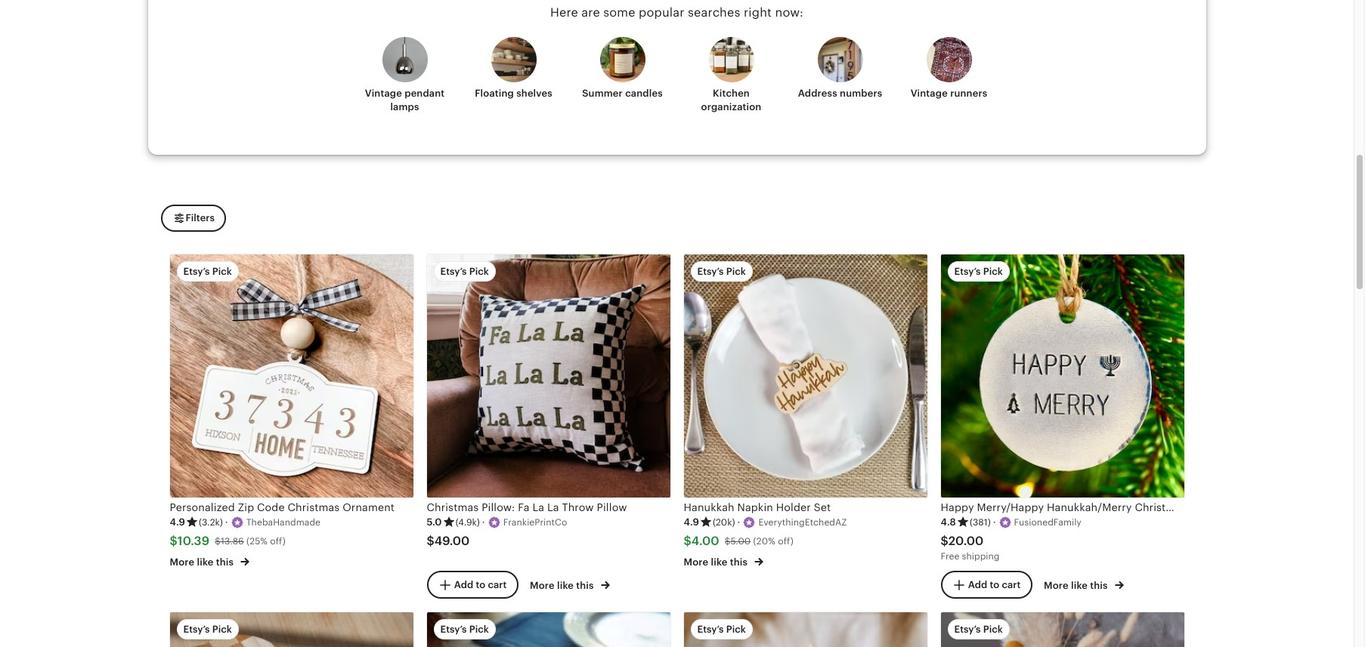Task type: vqa. For each thing, say whether or not it's contained in the screenshot.
208,890
no



Task type: locate. For each thing, give the bounding box(es) containing it.
$ down '(3.2k)'
[[215, 537, 221, 547]]

cart for 20.00
[[1002, 580, 1021, 591]]

4 · from the left
[[993, 517, 996, 529]]

etsy's pick for handcrafted wooden christmas tree charcuterie board image
[[440, 624, 489, 636]]

more like this
[[170, 557, 236, 568], [684, 557, 750, 568], [530, 581, 596, 592], [1044, 581, 1110, 592]]

vintage up lamps
[[365, 87, 402, 99]]

vintage pendant lamps link
[[359, 37, 450, 114]]

2 cart from the left
[[1002, 580, 1021, 591]]

more like this link
[[170, 554, 250, 570], [684, 554, 764, 570], [530, 577, 610, 593], [1044, 577, 1124, 593]]

la right the fa
[[533, 502, 544, 514]]

2 · from the left
[[482, 517, 485, 529]]

pick for orange cinnamon - artisanal candle scented with natural soy wax image
[[983, 624, 1003, 636]]

add to cart button down the 49.00
[[427, 572, 518, 600]]

summer
[[582, 87, 623, 99]]

this up handcrafted wooden christmas tree charcuterie board image
[[576, 581, 594, 592]]

4.9
[[170, 517, 185, 529], [684, 517, 699, 529]]

1 · from the left
[[225, 517, 228, 529]]

5.00
[[731, 537, 751, 547]]

to for 49.00
[[476, 580, 485, 591]]

$ inside $ 20.00 free shipping
[[941, 535, 949, 549]]

3 · from the left
[[737, 517, 740, 529]]

1 horizontal spatial 4.9
[[684, 517, 699, 529]]

floating shelves link
[[468, 37, 559, 112]]

pendant
[[405, 87, 445, 99]]

add to cart down shipping
[[968, 580, 1021, 591]]

vintage pendant lamps
[[365, 87, 445, 113]]

la
[[533, 502, 544, 514], [547, 502, 559, 514]]

add down the 49.00
[[454, 580, 473, 591]]

off) inside the $ 10.39 $ 13.86 (25% off)
[[270, 537, 286, 547]]

1 horizontal spatial add to cart button
[[941, 572, 1032, 600]]

code
[[257, 502, 285, 514]]

1 off) from the left
[[270, 537, 286, 547]]

orange cinnamon - artisanal candle scented with natural soy wax image
[[941, 613, 1184, 648]]

13.86
[[221, 537, 244, 547]]

to
[[476, 580, 485, 591], [990, 580, 1000, 591]]

kitchen
[[713, 87, 750, 99]]

like up handcrafted wooden christmas tree charcuterie board image
[[557, 581, 574, 592]]

etsy's pick for orange cinnamon - artisanal candle scented with natural soy wax image
[[954, 624, 1003, 636]]

1 add to cart button from the left
[[427, 572, 518, 600]]

christmas
[[288, 502, 340, 514], [427, 502, 479, 514]]

frankieprintco
[[503, 518, 567, 529]]

cart up handcrafted wooden christmas tree charcuterie board image
[[488, 580, 507, 591]]

1 horizontal spatial to
[[990, 580, 1000, 591]]

2 la from the left
[[547, 502, 559, 514]]

more for more like this link over orange cinnamon - artisanal candle scented with natural soy wax image
[[1044, 581, 1069, 592]]

pick for warm and cozy soy candle | amber jar candle | christmas candle | holiday candle | winter scented candle | christmas gift | farmhouse decor image at the bottom of the page
[[726, 624, 746, 636]]

etsy's pick
[[183, 266, 232, 277], [440, 266, 489, 277], [697, 266, 746, 277], [954, 266, 1003, 277], [183, 624, 232, 636], [440, 624, 489, 636], [697, 624, 746, 636], [954, 624, 1003, 636]]

(381)
[[970, 518, 991, 528]]

more like this down 10.39
[[170, 557, 236, 568]]

off) for 10.39
[[270, 537, 286, 547]]

4.9 up 10.39
[[170, 517, 185, 529]]

searches
[[688, 6, 741, 20]]

2 to from the left
[[990, 580, 1000, 591]]

shelves
[[516, 87, 552, 99]]

0 horizontal spatial cart
[[488, 580, 507, 591]]

free
[[941, 552, 960, 562]]

1 etsy's pick link from the left
[[170, 613, 413, 648]]

happy merry/happy hanukkah/merry christmas/happy merry/hanukkah decoration/fusioned family/judeo christian/interfaith/gift for jewish family image
[[941, 255, 1184, 498]]

1 horizontal spatial la
[[547, 502, 559, 514]]

add for 20.00
[[968, 580, 987, 591]]

2 vintage from the left
[[911, 87, 948, 99]]

candles
[[625, 87, 663, 99]]

cart up orange cinnamon - artisanal candle scented with natural soy wax image
[[1002, 580, 1021, 591]]

more like this link up handcrafted wooden christmas tree charcuterie board image
[[530, 577, 610, 593]]

address
[[798, 87, 837, 99]]

· right (20k)
[[737, 517, 740, 529]]

$
[[170, 535, 178, 549], [427, 535, 434, 549], [684, 535, 691, 549], [941, 535, 949, 549], [215, 537, 221, 547], [725, 537, 731, 547]]

10.39
[[178, 535, 209, 549]]

$ down 5.0
[[427, 535, 434, 549]]

1 cart from the left
[[488, 580, 507, 591]]

add to cart button for 49.00
[[427, 572, 518, 600]]

like down 4.00
[[711, 557, 728, 568]]

(20k)
[[713, 518, 735, 528]]

more down 4.00
[[684, 557, 708, 568]]

pick for personalized zip code christmas ornament, home laser cut ornament, hometown local ornament, christmas gift tag, holiday ornament, city image
[[212, 266, 232, 277]]

1 la from the left
[[533, 502, 544, 514]]

etsy's pick for hanukkah napkin holder set, mix-n-match, star of david, hanukkah table decor, hanukkah home decor, wood napkin ties "image"
[[697, 266, 746, 277]]

like
[[197, 557, 214, 568], [711, 557, 728, 568], [557, 581, 574, 592], [1071, 581, 1088, 592]]

etsy's for orange cinnamon - artisanal candle scented with natural soy wax image
[[954, 624, 981, 636]]

more
[[170, 557, 194, 568], [684, 557, 708, 568], [530, 581, 555, 592], [1044, 581, 1069, 592]]

handcrafted wooden christmas tree charcuterie board image
[[427, 613, 670, 648]]

etsy's pick for warm and cozy soy candle | amber jar candle | christmas candle | holiday candle | winter scented candle | christmas gift | farmhouse decor image at the bottom of the page
[[697, 624, 746, 636]]

personalized zip code christmas ornament
[[170, 502, 395, 514]]

·
[[225, 517, 228, 529], [482, 517, 485, 529], [737, 517, 740, 529], [993, 517, 996, 529]]

add down shipping
[[968, 580, 987, 591]]

like for more like this link above handcrafted wooden christmas tree charcuterie board image
[[557, 581, 574, 592]]

2 off) from the left
[[778, 537, 794, 547]]

pick
[[212, 266, 232, 277], [469, 266, 489, 277], [726, 266, 746, 277], [983, 266, 1003, 277], [212, 624, 232, 636], [469, 624, 489, 636], [726, 624, 746, 636], [983, 624, 1003, 636]]

$ down hanukkah
[[684, 535, 691, 549]]

personalized zip code christmas ornament, home laser cut ornament, hometown local ornament, christmas gift tag, holiday ornament, city image
[[170, 255, 413, 498]]

add
[[454, 580, 473, 591], [968, 580, 987, 591]]

add to cart
[[454, 580, 507, 591], [968, 580, 1021, 591]]

$ inside the $ 10.39 $ 13.86 (25% off)
[[215, 537, 221, 547]]

etsy's pick link
[[170, 613, 413, 648], [427, 613, 670, 648], [684, 613, 927, 648], [941, 613, 1184, 648]]

1 horizontal spatial christmas
[[427, 502, 479, 514]]

1 vintage from the left
[[365, 87, 402, 99]]

add to cart button
[[427, 572, 518, 600], [941, 572, 1032, 600]]

to down shipping
[[990, 580, 1000, 591]]

0 horizontal spatial la
[[533, 502, 544, 514]]

(3.2k)
[[199, 518, 223, 528]]

throw
[[562, 502, 594, 514]]

· right the (381)
[[993, 517, 996, 529]]

off) right '(20%' on the right bottom
[[778, 537, 794, 547]]

address numbers
[[798, 87, 882, 99]]

0 horizontal spatial off)
[[270, 537, 286, 547]]

vintage left "runners"
[[911, 87, 948, 99]]

off) down thebahandmade
[[270, 537, 286, 547]]

christmas up thebahandmade
[[288, 502, 340, 514]]

1 to from the left
[[476, 580, 485, 591]]

5.0
[[427, 517, 442, 529]]

$ 49.00
[[427, 535, 470, 549]]

vintage
[[365, 87, 402, 99], [911, 87, 948, 99]]

to for 20.00
[[990, 580, 1000, 591]]

this for more like this link over orange cinnamon - artisanal candle scented with natural soy wax image
[[1090, 581, 1108, 592]]

$ for 20.00
[[941, 535, 949, 549]]

1 horizontal spatial cart
[[1002, 580, 1021, 591]]

lamps
[[390, 101, 419, 113]]

etsy's
[[183, 266, 210, 277], [440, 266, 467, 277], [697, 266, 724, 277], [954, 266, 981, 277], [183, 624, 210, 636], [440, 624, 467, 636], [697, 624, 724, 636], [954, 624, 981, 636]]

etsy's for personalized zip code christmas ornament, home laser cut ornament, hometown local ornament, christmas gift tag, holiday ornament, city image
[[183, 266, 210, 277]]

add to cart down the 49.00
[[454, 580, 507, 591]]

0 horizontal spatial add
[[454, 580, 473, 591]]

4.00
[[691, 535, 719, 549]]

0 horizontal spatial to
[[476, 580, 485, 591]]

like up orange cinnamon - artisanal candle scented with natural soy wax image
[[1071, 581, 1088, 592]]

hanukkah napkin holder set, mix-n-match, star of david, hanukkah table decor, hanukkah home decor, wood napkin ties image
[[684, 255, 927, 498]]

$ 10.39 $ 13.86 (25% off)
[[170, 535, 286, 549]]

more for more like this link below $ 4.00 $ 5.00 (20% off)
[[684, 557, 708, 568]]

20.00
[[949, 535, 984, 549]]

pillow:
[[482, 502, 515, 514]]

add to cart button for 20.00
[[941, 572, 1032, 600]]

add to cart button down shipping
[[941, 572, 1032, 600]]

organization
[[701, 101, 762, 113]]

· for 4.00
[[737, 517, 740, 529]]

1 horizontal spatial add to cart
[[968, 580, 1021, 591]]

$ for 4.00
[[684, 535, 691, 549]]

· right (4.9k)
[[482, 517, 485, 529]]

christmas up (4.9k)
[[427, 502, 479, 514]]

· right '(3.2k)'
[[225, 517, 228, 529]]

checkered custom name sign | personalized wedding gift for the newlyweds, family name wall hanging home decor, housewarming gift, small image
[[170, 613, 413, 648]]

pillow
[[597, 502, 627, 514]]

more down 10.39
[[170, 557, 194, 568]]

add to cart for 20.00
[[968, 580, 1021, 591]]

off) inside $ 4.00 $ 5.00 (20% off)
[[778, 537, 794, 547]]

christmas pillow: fa la la throw pillow
[[427, 502, 627, 514]]

1 add to cart from the left
[[454, 580, 507, 591]]

address numbers link
[[795, 37, 886, 112]]

1 horizontal spatial off)
[[778, 537, 794, 547]]

more up handcrafted wooden christmas tree charcuterie board image
[[530, 581, 555, 592]]

4.9 down hanukkah
[[684, 517, 699, 529]]

cart
[[488, 580, 507, 591], [1002, 580, 1021, 591]]

(25%
[[246, 537, 268, 547]]

off)
[[270, 537, 286, 547], [778, 537, 794, 547]]

2 christmas from the left
[[427, 502, 479, 514]]

this down the $ 10.39 $ 13.86 (25% off)
[[216, 557, 234, 568]]

2 add to cart from the left
[[968, 580, 1021, 591]]

1 horizontal spatial add
[[968, 580, 987, 591]]

0 horizontal spatial vintage
[[365, 87, 402, 99]]

2 add from the left
[[968, 580, 987, 591]]

this
[[216, 557, 234, 568], [730, 557, 748, 568], [576, 581, 594, 592], [1090, 581, 1108, 592]]

more like this down 4.00
[[684, 557, 750, 568]]

summer candles link
[[577, 37, 668, 112]]

0 horizontal spatial christmas
[[288, 502, 340, 514]]

$ for 10.39
[[170, 535, 178, 549]]

etsy's pick for happy merry/happy hanukkah/merry christmas/happy merry/hanukkah decoration/fusioned family/judeo christian/interfaith/gift for jewish family image
[[954, 266, 1003, 277]]

3 etsy's pick link from the left
[[684, 613, 927, 648]]

more for more like this link above handcrafted wooden christmas tree charcuterie board image
[[530, 581, 555, 592]]

1 horizontal spatial vintage
[[911, 87, 948, 99]]

this for more like this link above handcrafted wooden christmas tree charcuterie board image
[[576, 581, 594, 592]]

like down 10.39
[[197, 557, 214, 568]]

$ up free
[[941, 535, 949, 549]]

0 horizontal spatial add to cart
[[454, 580, 507, 591]]

1 4.9 from the left
[[170, 517, 185, 529]]

etsy's for hanukkah napkin holder set, mix-n-match, star of david, hanukkah table decor, hanukkah home decor, wood napkin ties "image"
[[697, 266, 724, 277]]

2 4.9 from the left
[[684, 517, 699, 529]]

this up orange cinnamon - artisanal candle scented with natural soy wax image
[[1090, 581, 1108, 592]]

christmas pillow: fa la la throw pillow, checker holiday cushion, winter home decor, black and white image
[[427, 255, 670, 498]]

la up the frankieprintco
[[547, 502, 559, 514]]

$ down personalized
[[170, 535, 178, 549]]

more like this up handcrafted wooden christmas tree charcuterie board image
[[530, 581, 596, 592]]

more up orange cinnamon - artisanal candle scented with natural soy wax image
[[1044, 581, 1069, 592]]

kitchen organization link
[[686, 37, 777, 114]]

more like this up orange cinnamon - artisanal candle scented with natural soy wax image
[[1044, 581, 1110, 592]]

to down (4.9k)
[[476, 580, 485, 591]]

$ down (20k)
[[725, 537, 731, 547]]

2 add to cart button from the left
[[941, 572, 1032, 600]]

0 horizontal spatial 4.9
[[170, 517, 185, 529]]

zip
[[238, 502, 254, 514]]

vintage inside vintage pendant lamps
[[365, 87, 402, 99]]

1 add from the left
[[454, 580, 473, 591]]

this down the 5.00
[[730, 557, 748, 568]]

0 horizontal spatial add to cart button
[[427, 572, 518, 600]]

pick for happy merry/happy hanukkah/merry christmas/happy merry/hanukkah decoration/fusioned family/judeo christian/interfaith/gift for jewish family image
[[983, 266, 1003, 277]]



Task type: describe. For each thing, give the bounding box(es) containing it.
$ 4.00 $ 5.00 (20% off)
[[684, 535, 794, 549]]

pick for handcrafted wooden christmas tree charcuterie board image
[[469, 624, 489, 636]]

(4.9k)
[[456, 518, 480, 528]]

this for more like this link below $ 4.00 $ 5.00 (20% off)
[[730, 557, 748, 568]]

fa
[[518, 502, 530, 514]]

more for more like this link under 10.39
[[170, 557, 194, 568]]

etsy's for handcrafted wooden christmas tree charcuterie board image
[[440, 624, 467, 636]]

some
[[603, 6, 636, 20]]

49.00
[[434, 535, 470, 549]]

more like this for more like this link above handcrafted wooden christmas tree charcuterie board image
[[530, 581, 596, 592]]

· for 10.39
[[225, 517, 228, 529]]

like for more like this link over orange cinnamon - artisanal candle scented with natural soy wax image
[[1071, 581, 1088, 592]]

numbers
[[840, 87, 882, 99]]

4.9 for 4.00
[[684, 517, 699, 529]]

etsy's for warm and cozy soy candle | amber jar candle | christmas candle | holiday candle | winter scented candle | christmas gift | farmhouse decor image at the bottom of the page
[[697, 624, 724, 636]]

more like this for more like this link over orange cinnamon - artisanal candle scented with natural soy wax image
[[1044, 581, 1110, 592]]

more like this for more like this link under 10.39
[[170, 557, 236, 568]]

· for 49.00
[[482, 517, 485, 529]]

everythingetchedaz
[[759, 518, 847, 529]]

summer candles
[[582, 87, 663, 99]]

pick for christmas pillow: fa la la throw pillow, checker holiday cushion, winter home decor, black and white image
[[469, 266, 489, 277]]

hanukkah
[[684, 502, 735, 514]]

off) for 4.00
[[778, 537, 794, 547]]

4 etsy's pick link from the left
[[941, 613, 1184, 648]]

etsy's pick for personalized zip code christmas ornament, home laser cut ornament, hometown local ornament, christmas gift tag, holiday ornament, city image
[[183, 266, 232, 277]]

vintage runners link
[[904, 37, 994, 112]]

filters
[[186, 212, 215, 224]]

like for more like this link below $ 4.00 $ 5.00 (20% off)
[[711, 557, 728, 568]]

4.9 for 10.39
[[170, 517, 185, 529]]

filters button
[[161, 205, 226, 232]]

$ for 49.00
[[427, 535, 434, 549]]

$ 20.00 free shipping
[[941, 535, 1000, 562]]

thebahandmade
[[246, 518, 321, 529]]

add for 49.00
[[454, 580, 473, 591]]

pick for hanukkah napkin holder set, mix-n-match, star of david, hanukkah table decor, hanukkah home decor, wood napkin ties "image"
[[726, 266, 746, 277]]

fusionedfamily
[[1014, 518, 1082, 529]]

runners
[[950, 87, 988, 99]]

etsy's pick for christmas pillow: fa la la throw pillow, checker holiday cushion, winter home decor, black and white image
[[440, 266, 489, 277]]

add to cart for 49.00
[[454, 580, 507, 591]]

more like this link down 10.39
[[170, 554, 250, 570]]

right
[[744, 6, 772, 20]]

popular
[[639, 6, 685, 20]]

etsy's for christmas pillow: fa la la throw pillow, checker holiday cushion, winter home decor, black and white image
[[440, 266, 467, 277]]

napkin
[[737, 502, 773, 514]]

set
[[814, 502, 831, 514]]

more like this for more like this link below $ 4.00 $ 5.00 (20% off)
[[684, 557, 750, 568]]

cart for 49.00
[[488, 580, 507, 591]]

2 etsy's pick link from the left
[[427, 613, 670, 648]]

hanukkah napkin holder set
[[684, 502, 831, 514]]

here
[[550, 6, 578, 20]]

(20%
[[753, 537, 775, 547]]

1 christmas from the left
[[288, 502, 340, 514]]

now:
[[775, 6, 804, 20]]

floating
[[475, 87, 514, 99]]

4.8
[[941, 517, 956, 529]]

kitchen organization
[[701, 87, 762, 113]]

etsy's for checkered custom name sign | personalized wedding gift for the newlyweds, family name wall hanging home decor, housewarming gift, small "image"
[[183, 624, 210, 636]]

$ inside $ 4.00 $ 5.00 (20% off)
[[725, 537, 731, 547]]

this for more like this link under 10.39
[[216, 557, 234, 568]]

vintage for vintage pendant lamps
[[365, 87, 402, 99]]

vintage for vintage runners
[[911, 87, 948, 99]]

holder
[[776, 502, 811, 514]]

vintage runners
[[911, 87, 988, 99]]

more like this link down $ 4.00 $ 5.00 (20% off)
[[684, 554, 764, 570]]

floating shelves
[[475, 87, 552, 99]]

warm and cozy soy candle | amber jar candle | christmas candle | holiday candle | winter scented candle | christmas gift | farmhouse decor image
[[684, 613, 927, 648]]

etsy's pick for checkered custom name sign | personalized wedding gift for the newlyweds, family name wall hanging home decor, housewarming gift, small "image"
[[183, 624, 232, 636]]

more like this link up orange cinnamon - artisanal candle scented with natural soy wax image
[[1044, 577, 1124, 593]]

etsy's for happy merry/happy hanukkah/merry christmas/happy merry/hanukkah decoration/fusioned family/judeo christian/interfaith/gift for jewish family image
[[954, 266, 981, 277]]

personalized
[[170, 502, 235, 514]]

here are some popular searches right now:
[[550, 6, 804, 20]]

ornament
[[343, 502, 395, 514]]

pick for checkered custom name sign | personalized wedding gift for the newlyweds, family name wall hanging home decor, housewarming gift, small "image"
[[212, 624, 232, 636]]

like for more like this link under 10.39
[[197, 557, 214, 568]]

are
[[582, 6, 600, 20]]

shipping
[[962, 552, 1000, 562]]



